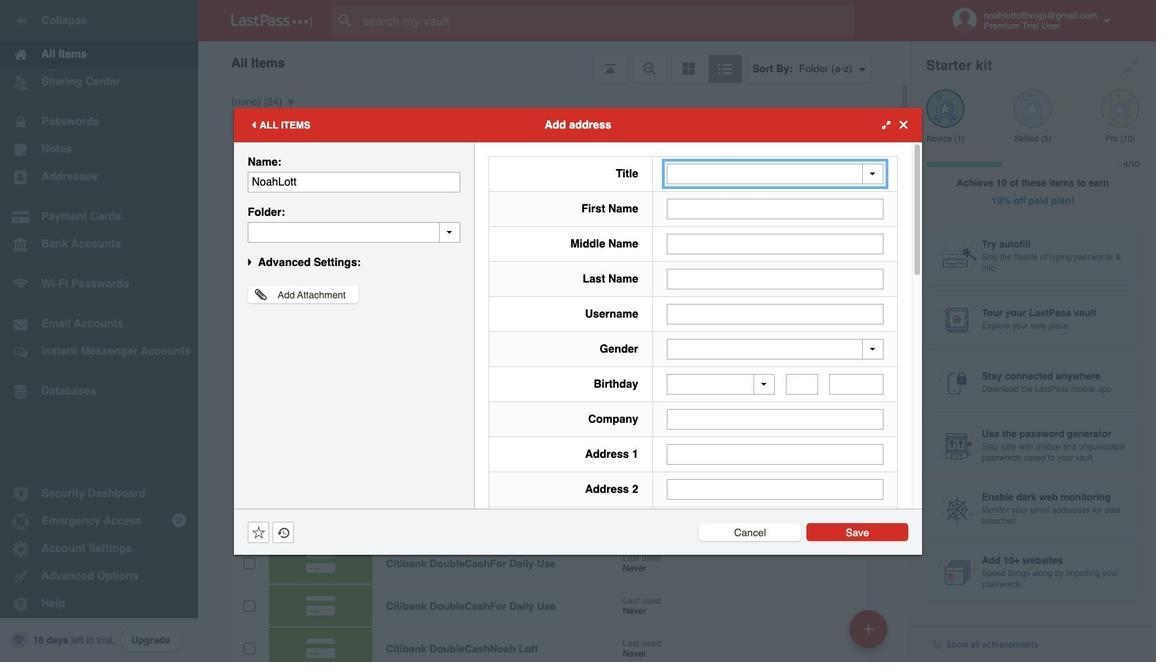 Task type: describe. For each thing, give the bounding box(es) containing it.
vault options navigation
[[198, 41, 910, 83]]

new item navigation
[[845, 606, 896, 663]]

new item image
[[864, 625, 874, 634]]

search my vault text field
[[332, 6, 882, 36]]



Task type: locate. For each thing, give the bounding box(es) containing it.
None text field
[[248, 172, 461, 192], [786, 374, 819, 395], [830, 374, 884, 395], [667, 480, 884, 500], [248, 172, 461, 192], [786, 374, 819, 395], [830, 374, 884, 395], [667, 480, 884, 500]]

None text field
[[667, 199, 884, 219], [248, 222, 461, 243], [667, 234, 884, 254], [667, 269, 884, 289], [667, 304, 884, 325], [667, 410, 884, 430], [667, 445, 884, 465], [667, 199, 884, 219], [248, 222, 461, 243], [667, 234, 884, 254], [667, 269, 884, 289], [667, 304, 884, 325], [667, 410, 884, 430], [667, 445, 884, 465]]

main navigation navigation
[[0, 0, 198, 663]]

Search search field
[[332, 6, 882, 36]]

dialog
[[234, 108, 922, 663]]

lastpass image
[[231, 14, 313, 27]]



Task type: vqa. For each thing, say whether or not it's contained in the screenshot.
NEW ITEM 'ELEMENT'
no



